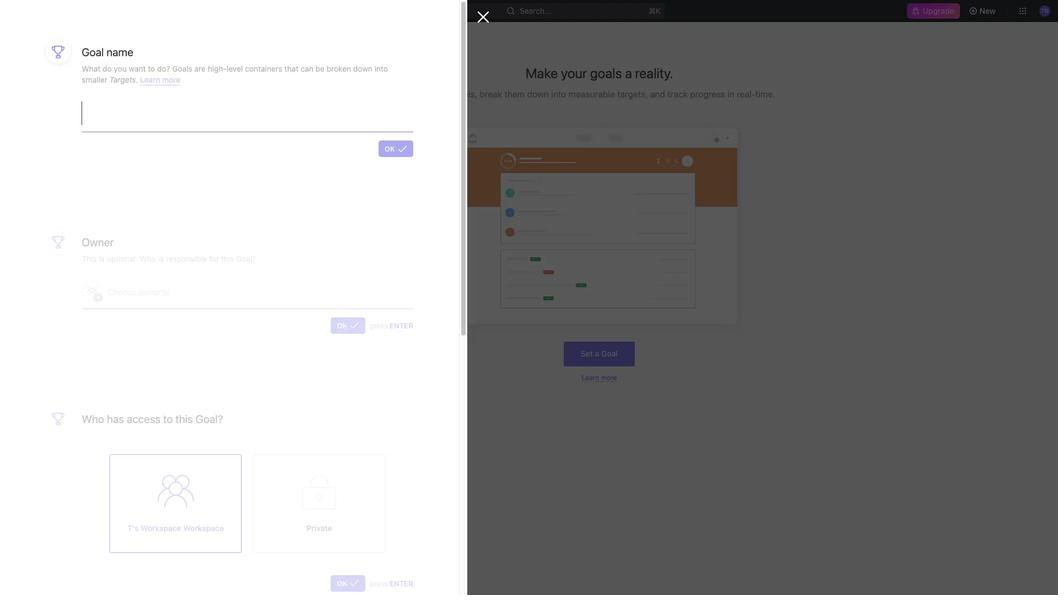 Task type: locate. For each thing, give the bounding box(es) containing it.
none text field inside dialog
[[82, 102, 413, 132]]

learn more link down the do?
[[140, 75, 180, 85]]

0 horizontal spatial learn
[[140, 75, 160, 84]]

1 vertical spatial goal
[[601, 349, 618, 358]]

1 vertical spatial a
[[595, 349, 599, 358]]

0 vertical spatial press enter
[[370, 321, 413, 330]]

down down make
[[527, 89, 549, 99]]

choose owner(s)
[[108, 287, 170, 297]]

down inside the what do you want to do? goals are high-level containers that can be broken down into smaller
[[353, 64, 372, 73]]

who
[[82, 413, 104, 425]]

0 horizontal spatial more
[[162, 75, 180, 84]]

0 horizontal spatial into
[[375, 64, 388, 73]]

goal?
[[196, 413, 223, 425]]

goal up 'what'
[[82, 46, 104, 58]]

1 vertical spatial press enter
[[370, 579, 413, 588]]

1 enter from the top
[[390, 321, 413, 330]]

0 horizontal spatial learn more link
[[140, 75, 180, 85]]

into down your
[[551, 89, 566, 99]]

new button
[[964, 2, 1002, 20]]

0 horizontal spatial goal
[[82, 46, 104, 58]]

2 press enter from the top
[[370, 579, 413, 588]]

learn down set
[[582, 373, 599, 382]]

who has access to this goal?
[[82, 413, 223, 425]]

learn
[[140, 75, 160, 84], [582, 373, 599, 382]]

more
[[162, 75, 180, 84], [601, 373, 617, 382]]

0 vertical spatial more
[[162, 75, 180, 84]]

0 vertical spatial down
[[353, 64, 372, 73]]

time.
[[755, 89, 775, 99]]

0 vertical spatial press
[[370, 321, 388, 330]]

1 horizontal spatial learn more link
[[582, 373, 617, 382]]

2 press from the top
[[370, 579, 388, 588]]

2 workspace from the left
[[183, 523, 224, 533]]

goals,
[[452, 89, 477, 99]]

1 vertical spatial more
[[601, 373, 617, 382]]

goal inside dialog
[[82, 46, 104, 58]]

to inside the what do you want to do? goals are high-level containers that can be broken down into smaller
[[148, 64, 155, 73]]

upgrade
[[923, 6, 954, 15]]

team space link
[[26, 248, 133, 266]]

into right the broken
[[375, 64, 388, 73]]

track
[[667, 89, 688, 99]]

learn more
[[582, 373, 617, 382]]

1 horizontal spatial down
[[527, 89, 549, 99]]

reality.
[[635, 65, 673, 81]]

that
[[284, 64, 299, 73]]

1 horizontal spatial to
[[163, 413, 173, 425]]

0 vertical spatial into
[[375, 64, 388, 73]]

and
[[650, 89, 665, 99]]

0 vertical spatial to
[[148, 64, 155, 73]]

more down set a goal
[[601, 373, 617, 382]]

targets,
[[617, 89, 648, 99]]

a up targets,
[[625, 65, 632, 81]]

goal
[[82, 46, 104, 58], [601, 349, 618, 358]]

search...
[[520, 6, 551, 15]]

dialog
[[0, 0, 489, 595]]

enter for who has access to this goal?
[[390, 579, 413, 588]]

new
[[980, 6, 996, 15]]

sidebar navigation
[[0, 22, 141, 595]]

⌘k
[[649, 6, 661, 15]]

1 vertical spatial to
[[163, 413, 173, 425]]

press enter for owner
[[370, 321, 413, 330]]

set a goal
[[581, 349, 618, 358]]

want
[[129, 64, 146, 73]]

them
[[504, 89, 525, 99]]

do
[[103, 64, 112, 73]]

name
[[106, 46, 133, 58]]

None text field
[[82, 102, 413, 132]]

0 vertical spatial learn more link
[[140, 75, 180, 85]]

t's
[[127, 523, 139, 533]]

0 horizontal spatial workspace
[[141, 523, 181, 533]]

workspace
[[141, 523, 181, 533], [183, 523, 224, 533]]

a
[[625, 65, 632, 81], [595, 349, 599, 358]]

0 vertical spatial learn
[[140, 75, 160, 84]]

1 horizontal spatial learn
[[582, 373, 599, 382]]

a right set
[[595, 349, 599, 358]]

press enter
[[370, 321, 413, 330], [370, 579, 413, 588]]

1 horizontal spatial a
[[625, 65, 632, 81]]

goal right set
[[601, 349, 618, 358]]

2 vertical spatial ok button
[[331, 575, 366, 592]]

learn more link
[[140, 75, 180, 85], [582, 373, 617, 382]]

home
[[26, 57, 48, 67]]

2 enter from the top
[[390, 579, 413, 588]]

2 vertical spatial ok
[[337, 579, 347, 588]]

0 vertical spatial a
[[625, 65, 632, 81]]

1 vertical spatial enter
[[390, 579, 413, 588]]

press
[[370, 321, 388, 330], [370, 579, 388, 588]]

create
[[423, 89, 450, 99]]

.
[[136, 75, 138, 84]]

learn right .
[[140, 75, 160, 84]]

0 horizontal spatial to
[[148, 64, 155, 73]]

0 vertical spatial goal
[[82, 46, 104, 58]]

1 vertical spatial learn
[[582, 373, 599, 382]]

ok
[[384, 144, 395, 153], [337, 321, 347, 330], [337, 579, 347, 588]]

break
[[480, 89, 502, 99]]

0 vertical spatial enter
[[390, 321, 413, 330]]

1 vertical spatial into
[[551, 89, 566, 99]]

1 vertical spatial ok
[[337, 321, 347, 330]]

ok button
[[378, 141, 413, 157], [331, 317, 366, 334], [331, 575, 366, 592]]

learn more link down set a goal
[[582, 373, 617, 382]]

more down the do?
[[162, 75, 180, 84]]

high-
[[208, 64, 227, 73]]

1 press enter from the top
[[370, 321, 413, 330]]

down right the broken
[[353, 64, 372, 73]]

1 horizontal spatial goal
[[601, 349, 618, 358]]

to left this on the left of the page
[[163, 413, 173, 425]]

measurable
[[568, 89, 615, 99]]

1 vertical spatial ok button
[[331, 317, 366, 334]]

0 horizontal spatial down
[[353, 64, 372, 73]]

1 horizontal spatial workspace
[[183, 523, 224, 533]]

be
[[315, 64, 324, 73]]

set
[[581, 349, 593, 358]]

down
[[353, 64, 372, 73], [527, 89, 549, 99]]

1 press from the top
[[370, 321, 388, 330]]

to left the do?
[[148, 64, 155, 73]]

what do you want to do? goals are high-level containers that can be broken down into smaller
[[82, 64, 388, 84]]

into
[[375, 64, 388, 73], [551, 89, 566, 99]]

enter
[[390, 321, 413, 330], [390, 579, 413, 588]]

to
[[148, 64, 155, 73], [163, 413, 173, 425]]

t's workspace workspace
[[127, 523, 224, 533]]

1 vertical spatial press
[[370, 579, 388, 588]]

1 workspace from the left
[[141, 523, 181, 533]]



Task type: describe. For each thing, give the bounding box(es) containing it.
ok button for who has access to this goal?
[[331, 575, 366, 592]]

containers
[[245, 64, 282, 73]]

team space tree
[[4, 229, 136, 378]]

press enter for who has access to this goal?
[[370, 579, 413, 588]]

you
[[114, 64, 127, 73]]

team
[[26, 252, 46, 261]]

in
[[728, 89, 735, 99]]

real-
[[737, 89, 755, 99]]

home link
[[4, 53, 136, 71]]

create goals, break them down into measurable targets, and track progress in real-time.
[[423, 89, 775, 99]]

ok button for owner
[[331, 317, 366, 334]]

enter for owner
[[390, 321, 413, 330]]

this
[[175, 413, 193, 425]]

do?
[[157, 64, 170, 73]]

what
[[82, 64, 100, 73]]

space
[[48, 252, 70, 261]]

targets
[[109, 75, 136, 84]]

into inside the what do you want to do? goals are high-level containers that can be broken down into smaller
[[375, 64, 388, 73]]

progress
[[690, 89, 725, 99]]

press for who has access to this goal?
[[370, 579, 388, 588]]

ok for who has access to this goal?
[[337, 579, 347, 588]]

targets . learn more
[[109, 75, 180, 84]]

goals
[[172, 64, 192, 73]]

make
[[526, 65, 558, 81]]

are
[[194, 64, 206, 73]]

upgrade link
[[907, 3, 960, 19]]

owner
[[82, 236, 114, 249]]

1 vertical spatial learn more link
[[582, 373, 617, 382]]

goals
[[590, 65, 622, 81]]

choose
[[108, 287, 137, 297]]

access
[[127, 413, 161, 425]]

smaller
[[82, 75, 107, 84]]

broken
[[327, 64, 351, 73]]

learn inside dialog
[[140, 75, 160, 84]]

team space
[[26, 252, 70, 261]]

dialog containing goal name
[[0, 0, 489, 595]]

0 vertical spatial ok button
[[378, 141, 413, 157]]

1 horizontal spatial more
[[601, 373, 617, 382]]

make your goals a reality.
[[526, 65, 673, 81]]

owner(s)
[[139, 287, 170, 297]]

your
[[561, 65, 587, 81]]

0 horizontal spatial a
[[595, 349, 599, 358]]

can
[[301, 64, 313, 73]]

goal name
[[82, 46, 133, 58]]

1 vertical spatial down
[[527, 89, 549, 99]]

1 horizontal spatial into
[[551, 89, 566, 99]]

0 vertical spatial ok
[[384, 144, 395, 153]]

press for owner
[[370, 321, 388, 330]]

more inside dialog
[[162, 75, 180, 84]]

ok for owner
[[337, 321, 347, 330]]

has
[[107, 413, 124, 425]]

level
[[227, 64, 243, 73]]

private
[[307, 523, 332, 533]]



Task type: vqa. For each thing, say whether or not it's contained in the screenshot.
dialog containing Goal name
yes



